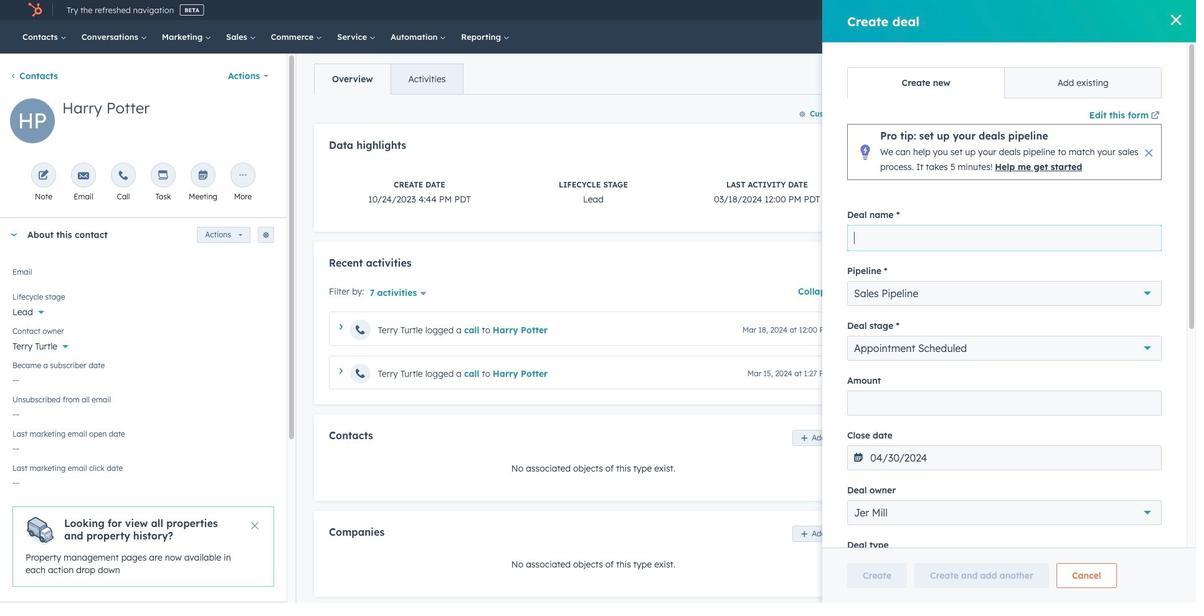 Task type: vqa. For each thing, say whether or not it's contained in the screenshot.
LIST
no



Task type: describe. For each thing, give the bounding box(es) containing it.
create an email image
[[78, 170, 89, 182]]

make a phone call image
[[118, 170, 129, 182]]

more activities, menu pop up image
[[237, 170, 249, 182]]

1 -- text field from the top
[[12, 368, 274, 388]]

create a task image
[[158, 170, 169, 182]]

-- text field
[[12, 471, 274, 491]]

create a note image
[[38, 170, 49, 182]]



Task type: locate. For each thing, give the bounding box(es) containing it.
navigation
[[314, 64, 464, 95]]

caret image
[[340, 324, 343, 330], [910, 347, 918, 350], [340, 368, 343, 374], [910, 459, 918, 462]]

manage card settings image
[[262, 232, 270, 239]]

menu
[[904, 0, 1181, 20]]

Search HubSpot search field
[[1012, 26, 1153, 47]]

close image
[[251, 522, 259, 530]]

schedule a meeting image
[[198, 170, 209, 182]]

alert
[[12, 507, 274, 587]]

caret image
[[910, 136, 918, 139], [10, 233, 17, 236], [910, 526, 918, 529]]

0 vertical spatial -- text field
[[12, 368, 274, 388]]

marketplaces image
[[995, 6, 1007, 17]]

0 vertical spatial caret image
[[910, 136, 918, 139]]

jer mill image
[[1090, 4, 1101, 16]]

-- text field
[[12, 368, 274, 388], [12, 403, 274, 422], [12, 437, 274, 457]]

2 -- text field from the top
[[12, 403, 274, 422]]

1 vertical spatial -- text field
[[12, 403, 274, 422]]

2 vertical spatial caret image
[[910, 526, 918, 529]]

1 vertical spatial caret image
[[10, 233, 17, 236]]

2 vertical spatial -- text field
[[12, 437, 274, 457]]

3 -- text field from the top
[[12, 437, 274, 457]]



